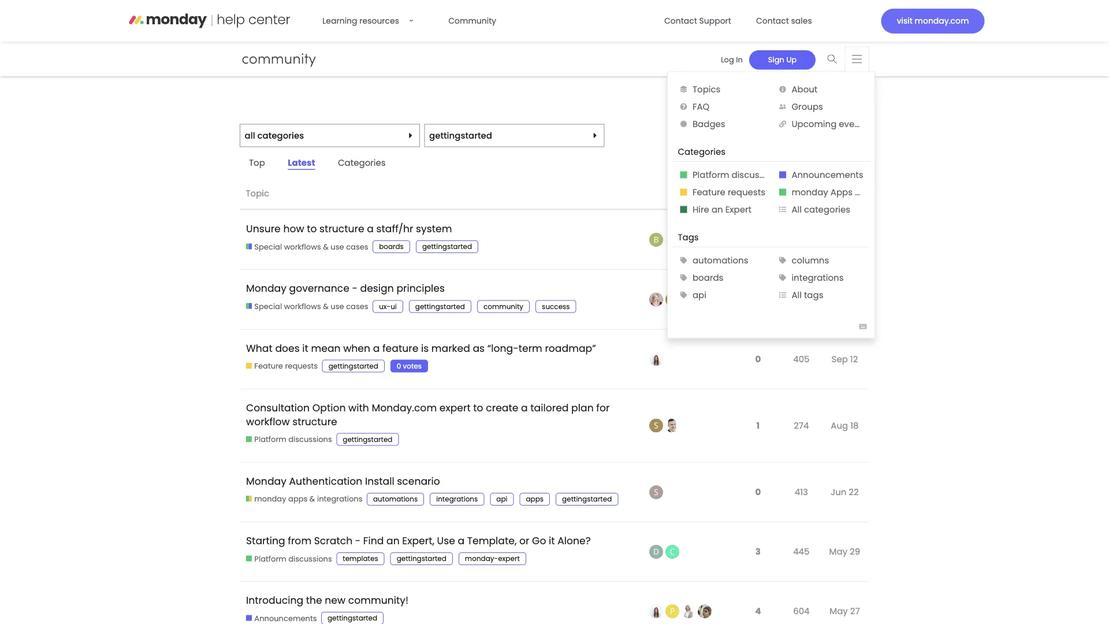 Task type: describe. For each thing, give the bounding box(es) containing it.
monday apps & integrations link
[[246, 494, 363, 505]]

0 horizontal spatial to
[[307, 222, 317, 236]]

a inside consultation option with monday.com expert to create a tailored plan for workflow structure
[[521, 401, 528, 415]]

how
[[283, 222, 304, 236]]

groups link
[[772, 98, 871, 115]]

jun 22
[[831, 486, 859, 498]]

1 for consultation option with monday.com expert to create a tailored plan for workflow structure
[[757, 419, 760, 432]]

1 horizontal spatial announcements
[[792, 168, 864, 181]]

a left staff/hr
[[367, 222, 374, 236]]

monday for monday authentication install scenario
[[246, 474, 287, 488]]

405
[[794, 353, 810, 365]]

apps inside apps link
[[526, 494, 544, 504]]

3
[[756, 546, 761, 558]]

term
[[519, 341, 543, 355]]

sep
[[832, 353, 848, 365]]

views button
[[780, 178, 823, 210]]

monday-expert
[[465, 554, 520, 564]]

all for all categories
[[792, 203, 802, 216]]

aug
[[831, 419, 849, 432]]

1 vertical spatial feature
[[255, 361, 283, 371]]

2d link
[[837, 225, 854, 255]]

apps inside monday apps & integrations link
[[288, 494, 308, 504]]

0 horizontal spatial categories
[[338, 156, 386, 169]]

platform discussions link for starting from scratch - find an expert, use a template, or go it alone?
[[246, 554, 332, 564]]

0 for what does it mean when a feature is marked as "long-term roadmap"
[[756, 353, 761, 365]]

from
[[288, 534, 312, 548]]

1 horizontal spatial boards
[[693, 271, 724, 284]]

contact sales
[[757, 15, 812, 26]]

may 29
[[830, 546, 861, 558]]

tailored
[[531, 401, 569, 415]]

monday.com
[[372, 401, 437, 415]]

replies
[[743, 187, 774, 199]]

system
[[416, 222, 452, 236]]

expert
[[726, 203, 752, 216]]

mike buckiewicz - most recent poster image
[[666, 233, 680, 247]]

faq link
[[672, 98, 772, 115]]

may 29 link
[[827, 537, 864, 567]]

monday-expert link
[[459, 553, 526, 565]]

consultation option with monday.com expert to create a tailored plan for workflow structure link
[[246, 392, 610, 437]]

visit monday.com link
[[882, 9, 985, 34]]

topics
[[693, 83, 721, 95]]

question circle image
[[681, 103, 687, 110]]

2 horizontal spatial integrations
[[792, 271, 844, 284]]

monday.com logo image
[[129, 9, 291, 32]]

sep 12 link
[[829, 344, 861, 374]]

hire
[[693, 203, 710, 216]]

posters element
[[647, 178, 737, 210]]

monday apps & developers
[[792, 186, 913, 198]]

activity button
[[823, 178, 870, 210]]

go
[[532, 534, 546, 548]]

platform for starting from scratch - find an expert, use a template, or go it alone?
[[255, 554, 287, 564]]

tags list for -
[[337, 553, 532, 565]]

4 button
[[753, 599, 764, 624]]

0 votes link
[[391, 360, 428, 372]]

& for monday governance - design principles
[[323, 301, 329, 312]]

1 vertical spatial announcements
[[255, 613, 317, 624]]

may for introducing the new community!
[[830, 605, 848, 618]]

upcoming events
[[792, 118, 868, 130]]

0 horizontal spatial automations link
[[367, 493, 424, 506]]

staff/hr
[[377, 222, 414, 236]]

juliette  - original poster, most recent poster image
[[650, 352, 663, 366]]

plan
[[572, 401, 594, 415]]

1 vertical spatial -
[[355, 534, 361, 548]]

special workflows & use cases for governance
[[255, 301, 369, 312]]

gettingstarted link down system
[[416, 241, 479, 253]]

0 button for monday authentication install scenario
[[753, 479, 764, 505]]

0 vertical spatial platform discussions link
[[672, 166, 782, 184]]

saaket gupta - original poster, most recent poster image
[[650, 485, 663, 499]]

mike buckiewicz - most recent poster image
[[666, 419, 680, 433]]

user friends image
[[780, 103, 787, 110]]

api inside 'navigation'
[[693, 289, 707, 301]]

learning resources link
[[316, 9, 431, 32]]

ui
[[391, 302, 397, 311]]

aug 18 link
[[828, 411, 862, 440]]

layer group image
[[681, 86, 687, 93]]

1 button for unsure how to structure a staff/hr system
[[754, 227, 763, 253]]

it inside what does it mean when a feature is marked as "long-term roadmap" link
[[302, 341, 309, 355]]

monday apps & developers link
[[772, 184, 913, 201]]

jeff disco - original poster image
[[650, 545, 663, 559]]

& for unsure how to structure a staff/hr system
[[323, 242, 329, 252]]

a right use
[[458, 534, 465, 548]]

introducing the new community!
[[246, 594, 409, 607]]

with
[[349, 401, 369, 415]]

tags
[[804, 289, 824, 301]]

template,
[[467, 534, 517, 548]]

governance
[[289, 282, 350, 295]]

introducing the new community! link
[[246, 585, 409, 616]]

votes
[[403, 361, 422, 371]]

0 horizontal spatial integrations link
[[430, 493, 485, 506]]

ux-ui link
[[373, 300, 403, 313]]

0 votes
[[397, 361, 422, 371]]

community!
[[348, 594, 409, 607]]

unsure
[[246, 222, 281, 236]]

tags list for monday.com
[[337, 433, 405, 446]]

ux-ui
[[379, 302, 397, 311]]

0 vertical spatial platform
[[693, 168, 730, 181]]

learning
[[323, 15, 357, 26]]

"long-
[[488, 341, 519, 355]]

api inside tags list
[[497, 494, 508, 504]]

tag image for boards
[[681, 274, 687, 281]]

is
[[421, 341, 429, 355]]

starting from scratch - find an expert, use a template, or go it alone? link
[[246, 525, 591, 557]]

monday-
[[465, 554, 498, 564]]

success
[[542, 302, 570, 311]]

monday governance - design principles link
[[246, 273, 445, 304]]

2d
[[840, 234, 851, 246]]

feature
[[383, 341, 419, 355]]

workflows for how
[[284, 242, 321, 252]]

contact for contact support
[[665, 15, 697, 26]]

tags list for community!
[[321, 612, 390, 624]]

tags list for structure
[[373, 241, 484, 253]]

0 horizontal spatial integrations
[[317, 494, 363, 504]]

a right 'when'
[[373, 341, 380, 355]]

an inside hire an expert "link"
[[712, 203, 723, 216]]

workflow
[[246, 415, 290, 429]]

about
[[792, 83, 818, 95]]

what
[[246, 341, 273, 355]]

create
[[486, 401, 519, 415]]

0 horizontal spatial feature requests
[[255, 361, 318, 371]]

1 horizontal spatial categories
[[678, 145, 726, 158]]

michele - frequent poster image
[[698, 293, 712, 306]]

0 inside tags list
[[397, 361, 401, 371]]

caroline mckinnon - original poster image
[[650, 293, 663, 306]]

1 vertical spatial boards link
[[672, 269, 772, 286]]

log in button
[[715, 50, 750, 70]]

0 horizontal spatial api link
[[490, 493, 514, 506]]

use for -
[[331, 301, 344, 312]]

3 button
[[753, 539, 764, 565]]

list image
[[780, 292, 787, 299]]

all
[[245, 129, 255, 142]]

community link
[[442, 9, 504, 32]]

unsure how to structure a staff/hr system link
[[246, 213, 452, 245]]

0 vertical spatial feature requests
[[693, 186, 766, 198]]

& inside 'link'
[[855, 186, 862, 198]]

activity
[[829, 187, 861, 199]]

all categories
[[792, 203, 851, 216]]

gettingstarted link down 'new'
[[321, 612, 384, 624]]

all categories
[[245, 129, 304, 142]]

monday for monday apps & developers
[[792, 186, 829, 198]]

juliette  - original poster image
[[650, 605, 663, 618]]

anthony gude - most recent poster image
[[666, 545, 680, 559]]

413
[[795, 486, 808, 498]]

resources
[[360, 15, 399, 26]]

0 horizontal spatial announcements link
[[246, 613, 317, 624]]

starting from scratch - find an expert, use a template, or go it alone?
[[246, 534, 591, 548]]

navigation containing topics
[[668, 47, 913, 338]]

expert inside monday-expert link
[[498, 554, 520, 564]]

columns
[[792, 254, 830, 267]]

0 for monday authentication install scenario
[[756, 486, 761, 498]]



Task type: locate. For each thing, give the bounding box(es) containing it.
top link
[[240, 154, 274, 172]]

boards down staff/hr
[[379, 242, 404, 252]]

categories for all categories
[[804, 203, 851, 216]]

unsure how to structure a staff/hr system
[[246, 222, 452, 236]]

it right does
[[302, 341, 309, 355]]

2 1 button from the top
[[754, 413, 763, 439]]

requests up expert
[[728, 186, 766, 198]]

1 vertical spatial feature requests link
[[246, 361, 318, 371]]

36
[[797, 234, 807, 246]]

2 vertical spatial platform
[[255, 554, 287, 564]]

special workflows & use cases link
[[246, 242, 369, 252], [246, 301, 369, 312]]

search image
[[828, 55, 838, 63]]

2 special from the top
[[255, 301, 282, 312]]

mean
[[311, 341, 341, 355]]

1 vertical spatial tag image
[[780, 274, 787, 281]]

special workflows & use cases for how
[[255, 242, 369, 252]]

1 vertical spatial it
[[549, 534, 555, 548]]

may for starting from scratch - find an expert, use a template, or go it alone?
[[830, 546, 848, 558]]

platform discussions link up hire an expert
[[672, 166, 782, 184]]

may left 27
[[830, 605, 848, 618]]

tags list for design
[[373, 300, 582, 313]]

1 horizontal spatial integrations
[[436, 494, 478, 504]]

scratch
[[314, 534, 353, 548]]

use
[[331, 242, 344, 252], [331, 301, 344, 312]]

special workflows & use cases link for governance
[[246, 301, 369, 312]]

apps up go on the left of page
[[526, 494, 544, 504]]

platform discussions down "from"
[[255, 554, 332, 564]]

cases for structure
[[346, 242, 369, 252]]

starting
[[246, 534, 285, 548]]

link image
[[780, 120, 787, 127]]

discussions for consultation option with monday.com expert to create a tailored plan for workflow structure
[[289, 434, 332, 445]]

2 contact from the left
[[757, 15, 789, 26]]

1 vertical spatial discussions
[[289, 434, 332, 445]]

445
[[794, 546, 810, 558]]

cases for design
[[346, 301, 369, 312]]

install
[[365, 474, 395, 488]]

0 vertical spatial it
[[302, 341, 309, 355]]

contact left support
[[665, 15, 697, 26]]

expert,
[[402, 534, 435, 548]]

tags list for scenario
[[367, 493, 624, 506]]

topic
[[246, 187, 269, 199]]

discussions up replies
[[732, 168, 782, 181]]

1 vertical spatial an
[[387, 534, 400, 548]]

0 horizontal spatial boards
[[379, 242, 404, 252]]

monday community forum image
[[153, 51, 338, 67]]

gettingstarted link up alone?
[[556, 493, 619, 506]]

special workflows & use cases link for how
[[246, 242, 369, 252]]

1 use from the top
[[331, 242, 344, 252]]

-
[[352, 282, 358, 295], [355, 534, 361, 548]]

feature requests down does
[[255, 361, 318, 371]]

monday authentication install scenario
[[246, 474, 440, 488]]

platform discussions link down "from"
[[246, 554, 332, 564]]

community
[[484, 302, 524, 311]]

0 horizontal spatial apps
[[288, 494, 308, 504]]

0 vertical spatial feature requests link
[[672, 184, 772, 201]]

1 all from the top
[[792, 203, 802, 216]]

ux-
[[379, 302, 391, 311]]

workflows for governance
[[284, 301, 321, 312]]

to inside consultation option with monday.com expert to create a tailored plan for workflow structure
[[474, 401, 484, 415]]

& right apps
[[855, 186, 862, 198]]

roadmap"
[[545, 341, 596, 355]]

0 vertical spatial cases
[[346, 242, 369, 252]]

0 vertical spatial api
[[693, 289, 707, 301]]

1 horizontal spatial feature
[[693, 186, 726, 198]]

0 horizontal spatial feature
[[255, 361, 283, 371]]

structure inside consultation option with monday.com expert to create a tailored plan for workflow structure
[[293, 415, 337, 429]]

0 horizontal spatial monday
[[255, 494, 286, 504]]

tags list containing automations
[[367, 493, 624, 506]]

special workflows & use cases link down the governance
[[246, 301, 369, 312]]

0 vertical spatial structure
[[320, 222, 365, 236]]

integrations down columns link
[[792, 271, 844, 284]]

all right list icon
[[792, 289, 802, 301]]

& down unsure how to structure a staff/hr system
[[323, 242, 329, 252]]

feature up hire
[[693, 186, 726, 198]]

special
[[255, 242, 282, 252], [255, 301, 282, 312]]

gettingstarted link down principles
[[409, 300, 472, 313]]

1 button left 36
[[754, 227, 763, 253]]

1 horizontal spatial contact
[[757, 15, 789, 26]]

special for unsure
[[255, 242, 282, 252]]

1 contact from the left
[[665, 15, 697, 26]]

as
[[473, 341, 485, 355]]

tag image for integrations
[[780, 274, 787, 281]]

0 horizontal spatial feature requests link
[[246, 361, 318, 371]]

2 cases from the top
[[346, 301, 369, 312]]

jun
[[831, 486, 847, 498]]

principles
[[397, 282, 445, 295]]

tag image right james harold griffin - frequent poster icon
[[681, 292, 687, 299]]

all for all tags
[[792, 289, 802, 301]]

0 vertical spatial expert
[[440, 401, 471, 415]]

0 vertical spatial 1 button
[[754, 227, 763, 253]]

siobhan - original poster image
[[650, 419, 663, 433]]

a right create
[[521, 401, 528, 415]]

1 vertical spatial api link
[[490, 493, 514, 506]]

1 vertical spatial monday
[[255, 494, 286, 504]]

scenario
[[397, 474, 440, 488]]

introducing
[[246, 594, 303, 607]]

0 vertical spatial api link
[[672, 286, 772, 304]]

platform discussions up replies
[[693, 168, 782, 181]]

aug 18
[[831, 419, 859, 432]]

special workflows & use cases down how
[[255, 242, 369, 252]]

apps
[[831, 186, 853, 198]]

1 horizontal spatial automations link
[[672, 252, 772, 269]]

2 all from the top
[[792, 289, 802, 301]]

tags list down use
[[337, 553, 532, 565]]

tags list containing ux-ui
[[373, 300, 582, 313]]

announcements link up views
[[772, 166, 871, 184]]

boards
[[379, 242, 404, 252], [693, 271, 724, 284]]

contact inside "link"
[[757, 15, 789, 26]]

log in
[[721, 54, 743, 65]]

feature requests link down does
[[246, 361, 318, 371]]

automations link down tags
[[672, 252, 772, 269]]

1 horizontal spatial categories
[[804, 203, 851, 216]]

monday inside 'link'
[[792, 186, 829, 198]]

gettingstarted link down with
[[337, 433, 399, 446]]

2 vertical spatial tag image
[[681, 292, 687, 299]]

gettingstarted link down 'when'
[[322, 360, 385, 372]]

integrations link up 'tags'
[[772, 269, 871, 286]]

0 vertical spatial tag image
[[681, 257, 687, 264]]

discussions for starting from scratch - find an expert, use a template, or go it alone?
[[289, 554, 332, 564]]

when
[[343, 341, 371, 355]]

navigation
[[668, 47, 913, 338]]

tags list containing templates
[[337, 553, 532, 565]]

expert inside consultation option with monday.com expert to create a tailored plan for workflow structure
[[440, 401, 471, 415]]

tag image for automations
[[681, 257, 687, 264]]

integrations down scenario
[[436, 494, 478, 504]]

list image
[[780, 206, 787, 213]]

feature down what
[[255, 361, 283, 371]]

platform discussions link down workflow
[[246, 434, 332, 445]]

1 vertical spatial announcements link
[[246, 613, 317, 624]]

success link
[[536, 300, 577, 313]]

0 vertical spatial automations
[[693, 254, 749, 267]]

1 monday from the top
[[246, 282, 287, 295]]

1 horizontal spatial an
[[712, 203, 723, 216]]

templates link
[[337, 553, 385, 565]]

use down monday governance - design principles at the left of the page
[[331, 301, 344, 312]]

marked
[[432, 341, 470, 355]]

cases
[[346, 242, 369, 252], [346, 301, 369, 312]]

tags list containing boards
[[373, 241, 484, 253]]

1 special from the top
[[255, 242, 282, 252]]

integrations link
[[772, 269, 871, 286], [430, 493, 485, 506]]

1 vertical spatial structure
[[293, 415, 337, 429]]

0 vertical spatial integrations link
[[772, 269, 871, 286]]

0 vertical spatial use
[[331, 242, 344, 252]]

tag image inside automations link
[[681, 257, 687, 264]]

the
[[306, 594, 322, 607]]

tags list up template,
[[367, 493, 624, 506]]

workflows down how
[[284, 242, 321, 252]]

0 vertical spatial -
[[352, 282, 358, 295]]

& for monday authentication install scenario
[[310, 494, 315, 504]]

1 vertical spatial integrations link
[[430, 493, 485, 506]]

to
[[307, 222, 317, 236], [474, 401, 484, 415]]

expert down or
[[498, 554, 520, 564]]

0 button left 405
[[753, 346, 764, 372]]

tag image left columns on the top right
[[780, 257, 787, 264]]

gettingstarted link down starting from scratch - find an expert, use a template, or go it alone?
[[391, 553, 453, 565]]

use for to
[[331, 242, 344, 252]]

0 vertical spatial feature
[[693, 186, 726, 198]]

tag image for columns
[[780, 257, 787, 264]]

it inside starting from scratch - find an expert, use a template, or go it alone? link
[[549, 534, 555, 548]]

tag image
[[780, 257, 787, 264], [780, 274, 787, 281], [681, 292, 687, 299]]

1 vertical spatial automations link
[[367, 493, 424, 506]]

1 special workflows & use cases from the top
[[255, 242, 369, 252]]

top
[[249, 156, 265, 169]]

tag image up list icon
[[780, 274, 787, 281]]

2 monday from the top
[[246, 474, 287, 488]]

developers
[[864, 186, 913, 198]]

tag image inside boards link
[[681, 274, 687, 281]]

categories down monday apps & developers 'link'
[[804, 203, 851, 216]]

0 vertical spatial discussions
[[732, 168, 782, 181]]

apps down authentication
[[288, 494, 308, 504]]

1 left 36
[[757, 234, 760, 246]]

2 vertical spatial platform discussions
[[255, 554, 332, 564]]

design
[[360, 282, 394, 295]]

ben curry - original poster image
[[650, 233, 663, 247]]

cases down monday governance - design principles at the left of the page
[[346, 301, 369, 312]]

learning resources
[[323, 15, 399, 26]]

1 0 button from the top
[[753, 346, 764, 372]]

feature requests link up hire an expert
[[672, 184, 772, 201]]

api right james harold griffin - frequent poster icon
[[693, 289, 707, 301]]

3.5k
[[793, 293, 810, 306]]

0 vertical spatial boards
[[379, 242, 404, 252]]

platform discussions link for consultation option with monday.com expert to create a tailored plan for workflow structure
[[246, 434, 332, 445]]

use
[[437, 534, 455, 548]]

1 cases from the top
[[346, 242, 369, 252]]

announcements up apps
[[792, 168, 864, 181]]

info circle image
[[780, 86, 787, 93]]

contact left sales
[[757, 15, 789, 26]]

0 vertical spatial may
[[830, 546, 848, 558]]

tags list down 'new'
[[321, 612, 390, 624]]

1 horizontal spatial monday
[[792, 186, 829, 198]]

platform
[[693, 168, 730, 181], [255, 434, 287, 445], [255, 554, 287, 564]]

platform for consultation option with monday.com expert to create a tailored plan for workflow structure
[[255, 434, 287, 445]]

boards up the michele - frequent poster image
[[693, 271, 724, 284]]

2 0 button from the top
[[753, 479, 764, 505]]

what does it mean when a feature is marked as "long-term roadmap" link
[[246, 333, 596, 364]]

1
[[757, 234, 760, 246], [757, 419, 760, 432]]

tag image
[[681, 257, 687, 264], [681, 274, 687, 281]]

contact sales link
[[750, 9, 819, 32]]

structure down the option
[[293, 415, 337, 429]]

1 left 274
[[757, 419, 760, 432]]

use down unsure how to structure a staff/hr system
[[331, 242, 344, 252]]

sep 12
[[832, 353, 858, 365]]

0 horizontal spatial automations
[[373, 494, 418, 504]]

0 vertical spatial platform discussions
[[693, 168, 782, 181]]

0 horizontal spatial contact
[[665, 15, 697, 26]]

sign
[[769, 54, 785, 65]]

latest link
[[279, 154, 325, 172]]

12
[[851, 353, 858, 365]]

1 horizontal spatial it
[[549, 534, 555, 548]]

2 vertical spatial platform discussions link
[[246, 554, 332, 564]]

0 horizontal spatial requests
[[285, 361, 318, 371]]

discussions down "from"
[[289, 554, 332, 564]]

automations link down install
[[367, 493, 424, 506]]

special down the unsure at the left of page
[[255, 242, 282, 252]]

automations down install
[[373, 494, 418, 504]]

platform down the starting
[[255, 554, 287, 564]]

1 vertical spatial boards
[[693, 271, 724, 284]]

monday up the starting
[[255, 494, 286, 504]]

automations down tags
[[693, 254, 749, 267]]

categories inside 'navigation'
[[804, 203, 851, 216]]

tags
[[678, 231, 699, 243]]

2 1 from the top
[[757, 419, 760, 432]]

tags list down 'when'
[[322, 360, 434, 372]]

does
[[275, 341, 300, 355]]

peter - frequent poster image
[[666, 605, 680, 618]]

1 1 button from the top
[[754, 227, 763, 253]]

monday apps & integrations
[[255, 494, 363, 504]]

0 button for what does it mean when a feature is marked as "long-term roadmap"
[[753, 346, 764, 372]]

1 vertical spatial use
[[331, 301, 344, 312]]

monday for monday governance - design principles
[[246, 282, 287, 295]]

menu image
[[853, 55, 862, 63]]

1 vertical spatial expert
[[498, 554, 520, 564]]

0 button left 413
[[753, 479, 764, 505]]

1 horizontal spatial api
[[693, 289, 707, 301]]

api left apps link
[[497, 494, 508, 504]]

announcements link down introducing
[[246, 613, 317, 624]]

1 vertical spatial api
[[497, 494, 508, 504]]

sales
[[792, 15, 812, 26]]

an right hire
[[712, 203, 723, 216]]

boards link up the michele - frequent poster image
[[672, 269, 772, 286]]

1 vertical spatial to
[[474, 401, 484, 415]]

0 vertical spatial special workflows & use cases link
[[246, 242, 369, 252]]

tag image down tags
[[681, 257, 687, 264]]

&
[[855, 186, 862, 198], [323, 242, 329, 252], [323, 301, 329, 312], [310, 494, 315, 504]]

tags list down with
[[337, 433, 405, 446]]

to right how
[[307, 222, 317, 236]]

1 tag image from the top
[[681, 257, 687, 264]]

0 vertical spatial boards link
[[373, 241, 410, 253]]

monday up monday apps & integrations link
[[246, 474, 287, 488]]

1 vertical spatial cases
[[346, 301, 369, 312]]

feature requests link
[[672, 184, 772, 201], [246, 361, 318, 371]]

cases down unsure how to structure a staff/hr system
[[346, 242, 369, 252]]

platform discussions link
[[672, 166, 782, 184], [246, 434, 332, 445], [246, 554, 332, 564]]

& down the governance
[[323, 301, 329, 312]]

0 vertical spatial monday
[[792, 186, 829, 198]]

contact for contact sales
[[757, 15, 789, 26]]

faq
[[693, 100, 710, 113]]

latest
[[288, 156, 315, 169]]

monday up the all categories link
[[792, 186, 829, 198]]

0 vertical spatial requests
[[728, 186, 766, 198]]

- left find
[[355, 534, 361, 548]]

monday for monday apps & integrations
[[255, 494, 286, 504]]

all
[[792, 203, 802, 216], [792, 289, 802, 301]]

feature requests up hire an expert
[[693, 186, 766, 198]]

support
[[700, 15, 732, 26]]

0 horizontal spatial boards link
[[373, 241, 410, 253]]

2 special workflows & use cases from the top
[[255, 301, 369, 312]]

monday
[[246, 282, 287, 295], [246, 474, 287, 488]]

announcements down introducing
[[255, 613, 317, 624]]

0
[[756, 353, 761, 365], [397, 361, 401, 371], [756, 486, 761, 498]]

platform up hire
[[693, 168, 730, 181]]

ton - most recent poster image
[[698, 605, 712, 618]]

automations link
[[672, 252, 772, 269], [367, 493, 424, 506]]

authentication
[[289, 474, 363, 488]]

visit monday.com
[[897, 15, 970, 27]]

1 special workflows & use cases link from the top
[[246, 242, 369, 252]]

1 horizontal spatial integrations link
[[772, 269, 871, 286]]

tags list for mean
[[322, 360, 434, 372]]

1 vertical spatial monday
[[246, 474, 287, 488]]

gettingstarted
[[429, 129, 492, 142], [422, 242, 472, 252], [415, 302, 465, 311], [329, 361, 378, 371], [343, 435, 393, 444], [562, 494, 612, 504], [397, 554, 447, 564], [328, 614, 378, 623]]

4
[[756, 605, 761, 618]]

2 tag image from the top
[[681, 274, 687, 281]]

- left design
[[352, 282, 358, 295]]

0 vertical spatial categories
[[257, 129, 304, 142]]

hire an expert
[[693, 203, 752, 216]]

structure right how
[[320, 222, 365, 236]]

1 vertical spatial 1 button
[[754, 413, 763, 439]]

an right find
[[387, 534, 400, 548]]

categories
[[257, 129, 304, 142], [804, 203, 851, 216]]

1 vertical spatial requests
[[285, 361, 318, 371]]

tag image inside columns link
[[780, 257, 787, 264]]

platform discussions for starting from scratch - find an expert, use a template, or go it alone?
[[255, 554, 332, 564]]

may 27
[[830, 605, 860, 618]]

2 special workflows & use cases link from the top
[[246, 301, 369, 312]]

integrations link down scenario
[[430, 493, 485, 506]]

1 horizontal spatial feature requests
[[693, 186, 766, 198]]

0 vertical spatial tag image
[[780, 257, 787, 264]]

categories for all categories
[[257, 129, 304, 142]]

workflows down the governance
[[284, 301, 321, 312]]

certificate image
[[681, 120, 687, 127]]

1 button left 274
[[754, 413, 763, 439]]

apps link
[[520, 493, 550, 506]]

1 horizontal spatial to
[[474, 401, 484, 415]]

0 left 413
[[756, 486, 761, 498]]

1 vertical spatial platform discussions link
[[246, 434, 332, 445]]

1 vertical spatial platform
[[255, 434, 287, 445]]

james harold griffin - frequent poster image
[[666, 293, 680, 306]]

0 vertical spatial workflows
[[284, 242, 321, 252]]

option
[[313, 401, 346, 415]]

keyboard shortcuts image
[[860, 323, 867, 330]]

2 workflows from the top
[[284, 301, 321, 312]]

0 vertical spatial announcements link
[[772, 166, 871, 184]]

all right list image
[[792, 203, 802, 216]]

a
[[367, 222, 374, 236], [373, 341, 380, 355], [521, 401, 528, 415], [458, 534, 465, 548]]

1 horizontal spatial api link
[[672, 286, 772, 304]]

1 vertical spatial 0 button
[[753, 479, 764, 505]]

consultation
[[246, 401, 310, 415]]

tags list
[[373, 241, 484, 253], [373, 300, 582, 313], [322, 360, 434, 372], [337, 433, 405, 446], [367, 493, 624, 506], [337, 553, 532, 565], [321, 612, 390, 624]]

1 vertical spatial tag image
[[681, 274, 687, 281]]

categories
[[678, 145, 726, 158], [338, 156, 386, 169]]

2 use from the top
[[331, 301, 344, 312]]

1 horizontal spatial automations
[[693, 254, 749, 267]]

log
[[721, 54, 734, 65]]

0 vertical spatial automations link
[[672, 252, 772, 269]]

tag image for api
[[681, 292, 687, 299]]

1 for unsure how to structure a staff/hr system
[[757, 234, 760, 246]]

1 button for consultation option with monday.com expert to create a tailored plan for workflow structure
[[754, 413, 763, 439]]

1 horizontal spatial apps
[[526, 494, 544, 504]]

structure
[[320, 222, 365, 236], [293, 415, 337, 429]]

0 vertical spatial all
[[792, 203, 802, 216]]

1 1 from the top
[[757, 234, 760, 246]]

1 vertical spatial platform discussions
[[255, 434, 332, 445]]

boards link down staff/hr
[[373, 241, 410, 253]]

0 left votes
[[397, 361, 401, 371]]

special for monday
[[255, 301, 282, 312]]

special workflows & use cases
[[255, 242, 369, 252], [255, 301, 369, 312]]

platform discussions for consultation option with monday.com expert to create a tailored plan for workflow structure
[[255, 434, 332, 445]]

0 horizontal spatial an
[[387, 534, 400, 548]]

tag image up the peta bolger - frequent poster image
[[681, 274, 687, 281]]

platform down workflow
[[255, 434, 287, 445]]

1 workflows from the top
[[284, 242, 321, 252]]

an inside starting from scratch - find an expert, use a template, or go it alone? link
[[387, 534, 400, 548]]

bianca taylor - frequent poster image
[[682, 605, 696, 618]]

0 vertical spatial 1
[[757, 234, 760, 246]]

2 vertical spatial discussions
[[289, 554, 332, 564]]

requests down does
[[285, 361, 318, 371]]

groups
[[792, 100, 824, 113]]

tags list up as
[[373, 300, 582, 313]]

peta bolger - frequent poster image
[[682, 293, 696, 306]]

1 vertical spatial automations
[[373, 494, 418, 504]]

special workflows & use cases link down how
[[246, 242, 369, 252]]

1 horizontal spatial announcements link
[[772, 166, 871, 184]]

to left create
[[474, 401, 484, 415]]

1 horizontal spatial expert
[[498, 554, 520, 564]]

categories right all
[[257, 129, 304, 142]]

templates
[[343, 554, 378, 564]]

29
[[850, 546, 861, 558]]

0 vertical spatial special
[[255, 242, 282, 252]]



Task type: vqa. For each thing, say whether or not it's contained in the screenshot.
How to add API in our website Joseph Laux - Most Recent Poster 'icon'
no



